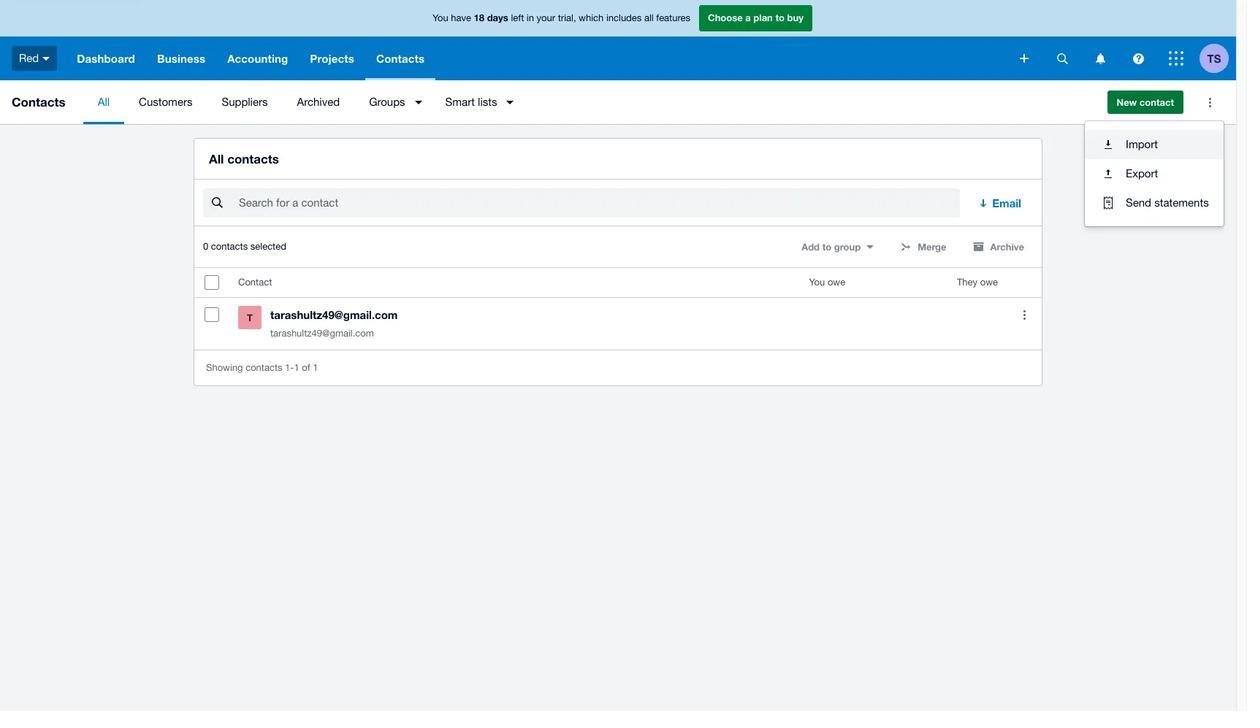 Task type: describe. For each thing, give the bounding box(es) containing it.
0
[[203, 241, 208, 252]]

selected
[[251, 241, 286, 252]]

in
[[527, 13, 534, 24]]

contacts for showing
[[246, 363, 283, 374]]

your
[[537, 13, 556, 24]]

2 horizontal spatial svg image
[[1170, 51, 1184, 66]]

export
[[1126, 167, 1159, 180]]

red button
[[0, 37, 66, 80]]

dashboard link
[[66, 37, 146, 80]]

import button
[[1085, 130, 1224, 159]]

add to group button
[[793, 236, 883, 259]]

of
[[302, 363, 310, 374]]

left
[[511, 13, 524, 24]]

1 tarashultz49@gmail.com from the top
[[270, 309, 398, 322]]

18
[[474, 12, 485, 24]]

to inside banner
[[776, 12, 785, 24]]

plan
[[754, 12, 773, 24]]

all
[[645, 13, 654, 24]]

days
[[487, 12, 509, 24]]

business button
[[146, 37, 216, 80]]

smart lists
[[446, 96, 497, 108]]

suppliers button
[[207, 80, 283, 124]]

new
[[1117, 96, 1138, 108]]

2 1 from the left
[[313, 363, 318, 374]]

send
[[1126, 197, 1152, 209]]

smart
[[446, 96, 475, 108]]

contacts for all
[[227, 151, 279, 167]]

includes
[[607, 13, 642, 24]]

showing
[[206, 363, 243, 374]]

group
[[835, 241, 861, 253]]

accounting button
[[216, 37, 299, 80]]

2 horizontal spatial svg image
[[1096, 53, 1106, 64]]

ts
[[1208, 52, 1222, 65]]

they owe
[[957, 277, 998, 288]]

Search for a contact field
[[238, 189, 961, 217]]

contact list table element
[[194, 268, 1042, 350]]

banner containing ts
[[0, 0, 1237, 80]]

all contacts
[[209, 151, 279, 167]]

contact
[[1140, 96, 1175, 108]]

projects
[[310, 52, 354, 65]]

choose a plan to buy
[[708, 12, 804, 24]]

1 horizontal spatial svg image
[[1020, 54, 1029, 63]]

add
[[802, 241, 820, 253]]

have
[[451, 13, 471, 24]]



Task type: vqa. For each thing, say whether or not it's contained in the screenshot.
overview
no



Task type: locate. For each thing, give the bounding box(es) containing it.
1 horizontal spatial owe
[[981, 277, 998, 288]]

groups button
[[355, 80, 431, 124]]

1 horizontal spatial to
[[823, 241, 832, 253]]

email button
[[969, 189, 1034, 218]]

0 vertical spatial contacts
[[227, 151, 279, 167]]

import
[[1126, 138, 1158, 151]]

statements
[[1155, 197, 1209, 209]]

all
[[98, 96, 110, 108], [209, 151, 224, 167]]

1 vertical spatial tarashultz49@gmail.com
[[270, 328, 374, 339]]

1-
[[285, 363, 294, 374]]

choose
[[708, 12, 743, 24]]

you left have
[[433, 13, 449, 24]]

1 left of
[[294, 363, 299, 374]]

0 horizontal spatial svg image
[[1057, 53, 1068, 64]]

archive button
[[965, 236, 1034, 259]]

0 horizontal spatial owe
[[828, 277, 846, 288]]

merge
[[918, 241, 947, 253]]

contacts for 0
[[211, 241, 248, 252]]

0 contacts selected
[[203, 241, 286, 252]]

which
[[579, 13, 604, 24]]

0 vertical spatial tarashultz49@gmail.com
[[270, 309, 398, 322]]

contacts
[[227, 151, 279, 167], [211, 241, 248, 252], [246, 363, 283, 374]]

tarashultz49@gmail.com inside tarashultz49@gmail.com tarashultz49@gmail.com
[[270, 328, 374, 339]]

features
[[657, 13, 691, 24]]

contacts down suppliers 'button'
[[227, 151, 279, 167]]

you
[[433, 13, 449, 24], [810, 277, 825, 288]]

send statements
[[1126, 197, 1209, 209]]

add to group
[[802, 241, 861, 253]]

1 horizontal spatial svg image
[[1133, 53, 1144, 64]]

1 horizontal spatial you
[[810, 277, 825, 288]]

1 1 from the left
[[294, 363, 299, 374]]

0 horizontal spatial svg image
[[43, 57, 50, 60]]

to left buy
[[776, 12, 785, 24]]

to right add
[[823, 241, 832, 253]]

archived button
[[283, 80, 355, 124]]

1 horizontal spatial contacts
[[376, 52, 425, 65]]

business
[[157, 52, 206, 65]]

0 vertical spatial all
[[98, 96, 110, 108]]

2 owe from the left
[[981, 277, 998, 288]]

to
[[776, 12, 785, 24], [823, 241, 832, 253]]

1
[[294, 363, 299, 374], [313, 363, 318, 374]]

merge button
[[892, 236, 956, 259]]

send statements button
[[1085, 189, 1224, 218]]

menu containing all
[[83, 80, 1096, 124]]

1 vertical spatial all
[[209, 151, 224, 167]]

new contact
[[1117, 96, 1175, 108]]

contacts down 'red' popup button
[[12, 94, 66, 110]]

trial,
[[558, 13, 576, 24]]

1 vertical spatial contacts
[[12, 94, 66, 110]]

0 vertical spatial to
[[776, 12, 785, 24]]

customers
[[139, 96, 193, 108]]

0 horizontal spatial you
[[433, 13, 449, 24]]

1 vertical spatial to
[[823, 241, 832, 253]]

actions menu image
[[1196, 88, 1225, 117]]

1 right of
[[313, 363, 318, 374]]

0 vertical spatial contacts
[[376, 52, 425, 65]]

a
[[746, 12, 751, 24]]

0 horizontal spatial 1
[[294, 363, 299, 374]]

1 vertical spatial you
[[810, 277, 825, 288]]

2 vertical spatial contacts
[[246, 363, 283, 374]]

0 horizontal spatial all
[[98, 96, 110, 108]]

export button
[[1085, 159, 1224, 189]]

all button
[[83, 80, 124, 124]]

owe for you owe
[[828, 277, 846, 288]]

tarashultz49@gmail.com tarashultz49@gmail.com
[[270, 309, 398, 339]]

you owe
[[810, 277, 846, 288]]

group containing import
[[1085, 121, 1224, 227]]

projects button
[[299, 37, 365, 80]]

groups
[[369, 96, 405, 108]]

new contact button
[[1108, 91, 1184, 114]]

svg image inside 'red' popup button
[[43, 57, 50, 60]]

banner
[[0, 0, 1237, 80]]

email
[[993, 197, 1022, 210]]

0 horizontal spatial to
[[776, 12, 785, 24]]

1 vertical spatial contacts
[[211, 241, 248, 252]]

all inside button
[[98, 96, 110, 108]]

archive
[[991, 241, 1025, 253]]

all down suppliers 'button'
[[209, 151, 224, 167]]

you for you owe
[[810, 277, 825, 288]]

smart lists button
[[431, 80, 523, 124]]

1 horizontal spatial all
[[209, 151, 224, 167]]

archived
[[297, 96, 340, 108]]

customers button
[[124, 80, 207, 124]]

ts button
[[1200, 37, 1237, 80]]

list box
[[1085, 121, 1224, 227]]

you inside you have 18 days left in your trial, which includes all features
[[433, 13, 449, 24]]

contacts
[[376, 52, 425, 65], [12, 94, 66, 110]]

all for all
[[98, 96, 110, 108]]

1 owe from the left
[[828, 277, 846, 288]]

tarashultz49@gmail.com
[[270, 309, 398, 322], [270, 328, 374, 339]]

dashboard
[[77, 52, 135, 65]]

they
[[957, 277, 978, 288]]

owe for they owe
[[981, 277, 998, 288]]

contacts up groups button
[[376, 52, 425, 65]]

contacts inside dropdown button
[[376, 52, 425, 65]]

0 vertical spatial you
[[433, 13, 449, 24]]

showing contacts 1-1 of 1
[[206, 363, 318, 374]]

contact
[[238, 277, 272, 288]]

accounting
[[227, 52, 288, 65]]

red
[[19, 52, 39, 64]]

to inside popup button
[[823, 241, 832, 253]]

contacts right 0 in the top left of the page
[[211, 241, 248, 252]]

you down add
[[810, 277, 825, 288]]

2 tarashultz49@gmail.com from the top
[[270, 328, 374, 339]]

group
[[1085, 121, 1224, 227]]

suppliers
[[222, 96, 268, 108]]

0 horizontal spatial contacts
[[12, 94, 66, 110]]

list box containing import
[[1085, 121, 1224, 227]]

lists
[[478, 96, 497, 108]]

all for all contacts
[[209, 151, 224, 167]]

svg image
[[1096, 53, 1106, 64], [1020, 54, 1029, 63], [43, 57, 50, 60]]

you have 18 days left in your trial, which includes all features
[[433, 12, 691, 24]]

all down dashboard "link"
[[98, 96, 110, 108]]

owe down add to group popup button
[[828, 277, 846, 288]]

buy
[[788, 12, 804, 24]]

1 horizontal spatial 1
[[313, 363, 318, 374]]

owe right they
[[981, 277, 998, 288]]

more row options image
[[1010, 301, 1039, 330]]

you inside contact list table element
[[810, 277, 825, 288]]

t
[[247, 312, 253, 324]]

you for you have 18 days left in your trial, which includes all features
[[433, 13, 449, 24]]

menu
[[83, 80, 1096, 124]]

contacts left 1-
[[246, 363, 283, 374]]

owe
[[828, 277, 846, 288], [981, 277, 998, 288]]

contacts button
[[365, 37, 436, 80]]

svg image
[[1170, 51, 1184, 66], [1057, 53, 1068, 64], [1133, 53, 1144, 64]]



